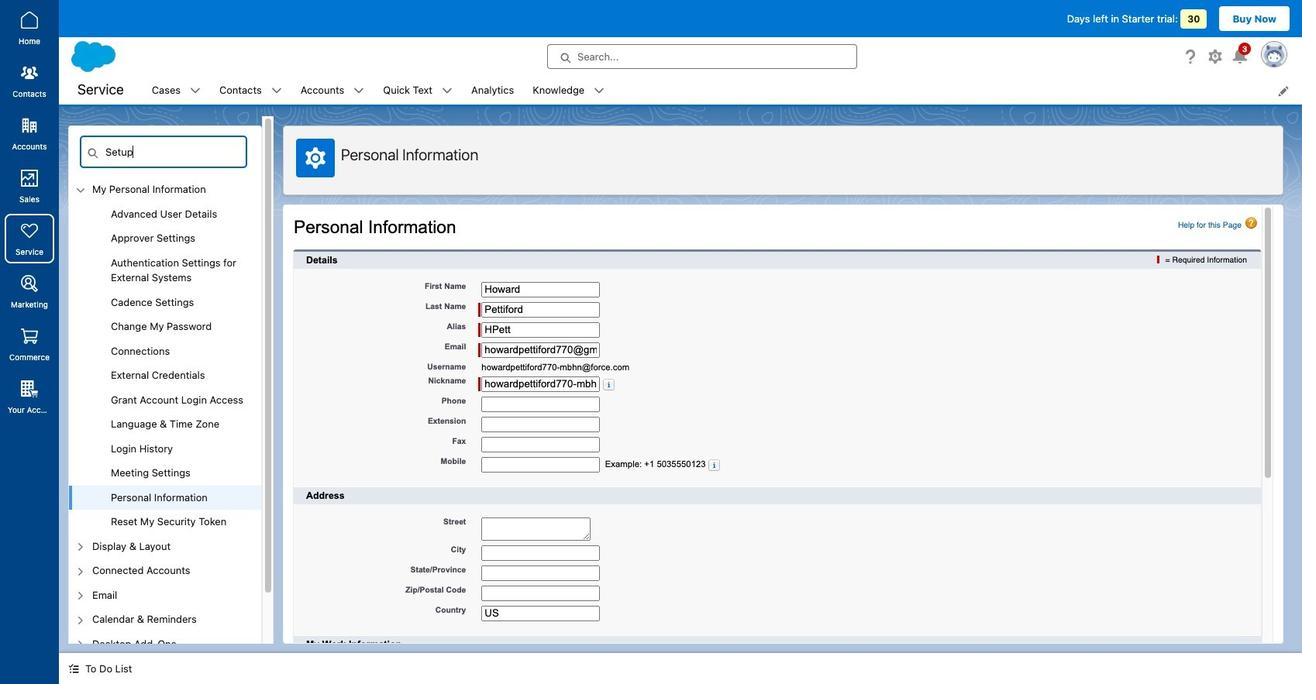 Task type: locate. For each thing, give the bounding box(es) containing it.
list item
[[143, 76, 210, 105], [210, 76, 291, 105], [291, 76, 374, 105], [374, 76, 462, 105], [524, 76, 614, 105]]

0 horizontal spatial text default image
[[442, 86, 453, 96]]

1 list item from the left
[[143, 76, 210, 105]]

1 horizontal spatial text default image
[[594, 86, 605, 96]]

text default image
[[442, 86, 453, 96], [594, 86, 605, 96]]

text default image for 4th list item from the right
[[271, 86, 282, 96]]

list
[[143, 76, 1303, 105]]

text default image
[[190, 86, 201, 96], [271, 86, 282, 96], [354, 86, 365, 96], [68, 664, 79, 675]]

text default image for first list item
[[190, 86, 201, 96]]

personal information tree item
[[69, 486, 261, 510]]

5 list item from the left
[[524, 76, 614, 105]]

my personal information tree item
[[69, 178, 261, 535]]

2 list item from the left
[[210, 76, 291, 105]]

1 text default image from the left
[[442, 86, 453, 96]]

group
[[69, 202, 261, 535]]

setup tree tree
[[69, 178, 261, 685]]



Task type: describe. For each thing, give the bounding box(es) containing it.
Quick Find search field
[[80, 136, 247, 168]]

3 list item from the left
[[291, 76, 374, 105]]

2 text default image from the left
[[594, 86, 605, 96]]

text default image for 3rd list item from left
[[354, 86, 365, 96]]

4 list item from the left
[[374, 76, 462, 105]]



Task type: vqa. For each thing, say whether or not it's contained in the screenshot.
Select an Option text box
no



